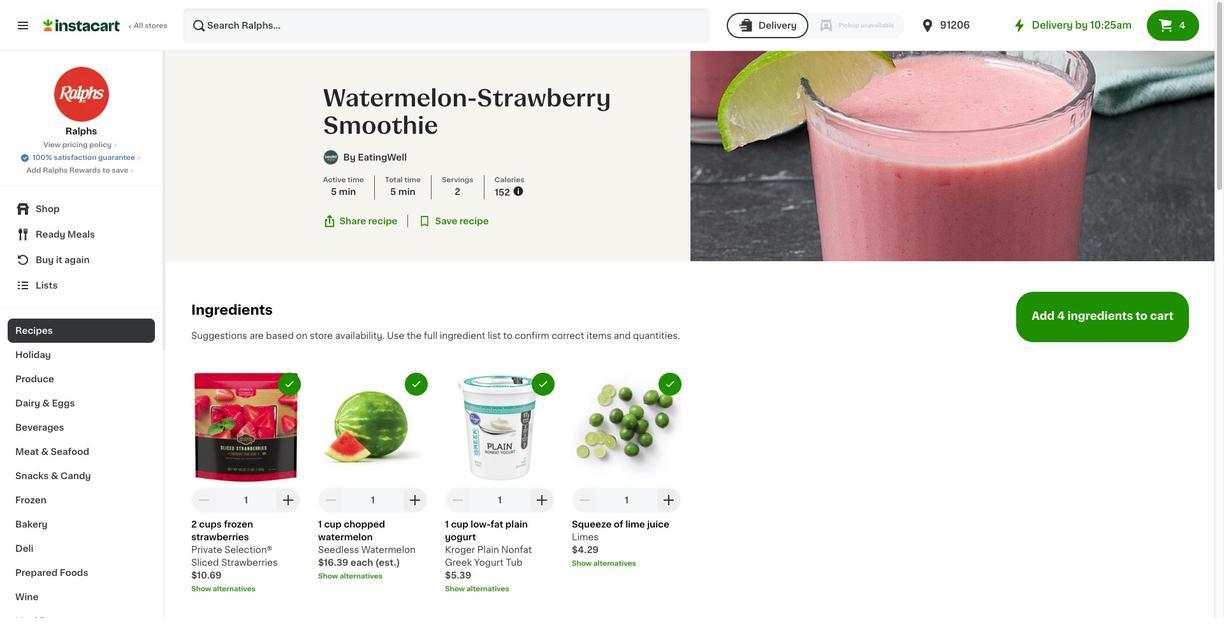 Task type: describe. For each thing, give the bounding box(es) containing it.
alternatives inside 1 cup low-fat plain yogurt kroger plain nonfat greek yogurt tub $5.39 show alternatives
[[467, 586, 510, 593]]

prepared
[[15, 569, 58, 578]]

Search field
[[184, 9, 709, 42]]

frozen
[[15, 496, 46, 505]]

100%
[[33, 154, 52, 161]]

holiday
[[15, 351, 51, 360]]

(est.)
[[376, 559, 400, 568]]

& for meat
[[41, 448, 49, 457]]

ready meals button
[[8, 222, 155, 248]]

ingredients
[[1068, 312, 1134, 322]]

wine
[[15, 593, 39, 602]]

limes
[[572, 533, 599, 542]]

candy
[[60, 472, 91, 481]]

by
[[1076, 20, 1089, 30]]

add ralphs rewards to save
[[27, 167, 128, 174]]

cup for low-
[[451, 520, 469, 529]]

1 for low-
[[498, 496, 502, 505]]

decrement quantity image for 2
[[196, 493, 212, 508]]

total
[[385, 177, 403, 184]]

5 for total time 5 min
[[390, 188, 396, 197]]

3 product group from the left
[[445, 373, 555, 595]]

seedless
[[318, 546, 359, 555]]

recipes
[[15, 327, 53, 336]]

ready
[[36, 230, 65, 239]]

watermelon
[[318, 533, 373, 542]]

cart
[[1151, 312, 1174, 322]]

add 4 ingredients to cart button
[[1017, 292, 1190, 342]]

1 for frozen
[[244, 496, 248, 505]]

alternatives inside 2 cups frozen strawberries private selection® sliced strawberries $10.69 show alternatives
[[213, 586, 256, 593]]

1 product group from the left
[[191, 373, 301, 595]]

0 vertical spatial 4
[[1180, 21, 1186, 30]]

snacks & candy link
[[8, 464, 155, 489]]

the
[[407, 332, 422, 341]]

add 4 ingredients to cart
[[1032, 312, 1174, 322]]

1 horizontal spatial to
[[503, 332, 513, 341]]

prepared foods link
[[8, 561, 155, 586]]

fat
[[491, 520, 504, 529]]

instacart logo image
[[43, 18, 120, 33]]

min for active time 5 min
[[339, 188, 356, 197]]

bakery link
[[8, 513, 155, 537]]

deli
[[15, 545, 33, 554]]

meat & seafood link
[[8, 440, 155, 464]]

decrement quantity image for 1 cup low-fat plain yogurt
[[450, 493, 466, 508]]

meat
[[15, 448, 39, 457]]

& for dairy
[[42, 399, 50, 408]]

to for ingredients
[[1136, 312, 1148, 322]]

foods
[[60, 569, 88, 578]]

frozen
[[224, 520, 253, 529]]

0 vertical spatial ralphs
[[66, 127, 97, 136]]

nonfat
[[502, 546, 532, 555]]

show alternatives button for strawberries
[[191, 585, 301, 595]]

increment quantity image
[[281, 493, 296, 508]]

show inside squeeze of lime juice limes $4.29 show alternatives
[[572, 561, 592, 568]]

policy
[[89, 142, 112, 149]]

ready meals
[[36, 230, 95, 239]]

alternatives inside 1 cup chopped watermelon seedless watermelon $16.39 each (est.) show alternatives
[[340, 573, 383, 580]]

time for total time 5 min
[[405, 177, 421, 184]]

use
[[387, 332, 405, 341]]

squeeze
[[572, 520, 612, 529]]

recipe for save recipe
[[460, 217, 489, 226]]

add for add 4 ingredients to cart
[[1032, 312, 1055, 322]]

kroger
[[445, 546, 475, 555]]

lists link
[[8, 273, 155, 299]]

selection®
[[225, 546, 272, 555]]

show inside 1 cup chopped watermelon seedless watermelon $16.39 each (est.) show alternatives
[[318, 573, 338, 580]]

delivery for delivery by 10:25am
[[1032, 20, 1074, 30]]

view pricing policy
[[43, 142, 112, 149]]

private
[[191, 546, 222, 555]]

based
[[266, 332, 294, 341]]

add ralphs rewards to save link
[[27, 166, 136, 176]]

2 cups frozen strawberries private selection® sliced strawberries $10.69 show alternatives
[[191, 520, 278, 593]]

91206
[[941, 20, 971, 30]]

min for total time 5 min
[[399, 188, 416, 197]]

100% satisfaction guarantee button
[[20, 151, 143, 163]]

items
[[587, 332, 612, 341]]

list
[[488, 332, 501, 341]]

view
[[43, 142, 61, 149]]

dairy & eggs
[[15, 399, 75, 408]]

beverages link
[[8, 416, 155, 440]]

10:25am
[[1091, 20, 1132, 30]]

delivery for delivery
[[759, 21, 797, 30]]

1 cup low-fat plain yogurt kroger plain nonfat greek yogurt tub $5.39 show alternatives
[[445, 520, 532, 593]]

delivery by 10:25am link
[[1012, 18, 1132, 33]]

$16.39
[[318, 559, 349, 568]]

show inside 2 cups frozen strawberries private selection® sliced strawberries $10.69 show alternatives
[[191, 586, 211, 593]]

availability.
[[335, 332, 385, 341]]

dairy
[[15, 399, 40, 408]]

greek
[[445, 559, 472, 568]]

prepared foods
[[15, 569, 88, 578]]

meat & seafood
[[15, 448, 89, 457]]

recipe for share recipe
[[368, 217, 398, 226]]

unselect item image for squeeze of lime juice
[[665, 379, 676, 390]]

cups
[[199, 520, 222, 529]]

1 vertical spatial ralphs
[[43, 167, 68, 174]]

by
[[344, 153, 356, 162]]

buy it again
[[36, 256, 90, 265]]

91206 button
[[920, 8, 997, 43]]

watermelon-
[[323, 87, 477, 110]]

deli link
[[8, 537, 155, 561]]

yogurt
[[445, 533, 476, 542]]

full
[[424, 332, 438, 341]]

ingredients
[[191, 304, 273, 317]]

quantities.
[[633, 332, 680, 341]]

unselect item image
[[411, 379, 422, 390]]

decrement quantity image for squeeze
[[577, 493, 593, 508]]

frozen link
[[8, 489, 155, 513]]

show alternatives button for plain
[[445, 585, 555, 595]]

$5.39
[[445, 571, 472, 580]]

meals
[[68, 230, 95, 239]]

buy
[[36, 256, 54, 265]]

servings 2
[[442, 177, 474, 197]]

dairy & eggs link
[[8, 392, 155, 416]]



Task type: vqa. For each thing, say whether or not it's contained in the screenshot.
bottommost 12
no



Task type: locate. For each thing, give the bounding box(es) containing it.
all stores
[[134, 22, 168, 29]]

alternatives down yogurt
[[467, 586, 510, 593]]

watermelon-strawberry smoothie image
[[691, 51, 1215, 262]]

2 increment quantity image from the left
[[535, 493, 550, 508]]

5 inside active time 5 min
[[331, 188, 337, 197]]

ralphs link
[[53, 66, 109, 138]]

5 down "active"
[[331, 188, 337, 197]]

decrement quantity image for 1 cup chopped watermelon
[[323, 493, 339, 508]]

ralphs logo image
[[53, 66, 109, 122]]

& left candy
[[51, 472, 58, 481]]

2 decrement quantity image from the left
[[577, 493, 593, 508]]

cup inside 1 cup low-fat plain yogurt kroger plain nonfat greek yogurt tub $5.39 show alternatives
[[451, 520, 469, 529]]

recipes link
[[8, 319, 155, 343]]

1 horizontal spatial delivery
[[1032, 20, 1074, 30]]

save recipe button
[[419, 215, 489, 228]]

active
[[323, 177, 346, 184]]

plain
[[506, 520, 528, 529]]

delivery button
[[727, 13, 809, 38]]

2 horizontal spatial unselect item image
[[665, 379, 676, 390]]

strawberries
[[191, 533, 249, 542]]

1 horizontal spatial decrement quantity image
[[577, 493, 593, 508]]

add left the ingredients
[[1032, 312, 1055, 322]]

unselect item image down confirm
[[538, 379, 549, 390]]

0 horizontal spatial 5
[[331, 188, 337, 197]]

are
[[250, 332, 264, 341]]

1 horizontal spatial decrement quantity image
[[450, 493, 466, 508]]

1 horizontal spatial time
[[405, 177, 421, 184]]

to left cart
[[1136, 312, 1148, 322]]

0 vertical spatial add
[[27, 167, 41, 174]]

decrement quantity image up yogurt
[[450, 493, 466, 508]]

5 for active time 5 min
[[331, 188, 337, 197]]

to left the save
[[102, 167, 110, 174]]

unselect item image down based at the left
[[284, 379, 295, 390]]

produce
[[15, 375, 54, 384]]

1 cup from the left
[[324, 520, 342, 529]]

add down 100%
[[27, 167, 41, 174]]

0 vertical spatial 2
[[455, 188, 461, 197]]

min inside active time 5 min
[[339, 188, 356, 197]]

cup up yogurt
[[451, 520, 469, 529]]

all stores link
[[43, 8, 168, 43]]

0 horizontal spatial recipe
[[368, 217, 398, 226]]

min inside total time 5 min
[[399, 188, 416, 197]]

save
[[435, 217, 458, 226]]

0 horizontal spatial min
[[339, 188, 356, 197]]

1 up the frozen
[[244, 496, 248, 505]]

chopped
[[344, 520, 385, 529]]

1 5 from the left
[[331, 188, 337, 197]]

all
[[134, 22, 143, 29]]

0 horizontal spatial 4
[[1058, 312, 1066, 322]]

decrement quantity image up cups
[[196, 493, 212, 508]]

delivery
[[1032, 20, 1074, 30], [759, 21, 797, 30]]

2
[[455, 188, 461, 197], [191, 520, 197, 529]]

smoothie
[[323, 115, 438, 137]]

5 down total
[[390, 188, 396, 197]]

2 min from the left
[[399, 188, 416, 197]]

to inside add 4 ingredients to cart button
[[1136, 312, 1148, 322]]

time right "active"
[[348, 177, 364, 184]]

0 horizontal spatial increment quantity image
[[408, 493, 423, 508]]

rewards
[[69, 167, 101, 174]]

0 horizontal spatial decrement quantity image
[[323, 493, 339, 508]]

increment quantity image for 1 cup low-fat plain yogurt
[[535, 493, 550, 508]]

min down total
[[399, 188, 416, 197]]

correct
[[552, 332, 585, 341]]

1 up chopped
[[371, 496, 375, 505]]

wine link
[[8, 586, 155, 610]]

recipe
[[368, 217, 398, 226], [460, 217, 489, 226]]

0 vertical spatial &
[[42, 399, 50, 408]]

2 horizontal spatial to
[[1136, 312, 1148, 322]]

snacks
[[15, 472, 49, 481]]

again
[[64, 256, 90, 265]]

guarantee
[[98, 154, 135, 161]]

1 horizontal spatial recipe
[[460, 217, 489, 226]]

0 horizontal spatial time
[[348, 177, 364, 184]]

1 vertical spatial 4
[[1058, 312, 1066, 322]]

1
[[244, 496, 248, 505], [371, 496, 375, 505], [498, 496, 502, 505], [625, 496, 629, 505], [318, 520, 322, 529], [445, 520, 449, 529]]

decrement quantity image
[[196, 493, 212, 508], [577, 493, 593, 508]]

cup up watermelon
[[324, 520, 342, 529]]

plain
[[478, 546, 499, 555]]

4 product group from the left
[[572, 373, 682, 570]]

alternatives
[[594, 561, 637, 568], [340, 573, 383, 580], [213, 586, 256, 593], [467, 586, 510, 593]]

add for add ralphs rewards to save
[[27, 167, 41, 174]]

beverages
[[15, 424, 64, 433]]

1 horizontal spatial cup
[[451, 520, 469, 529]]

show inside 1 cup low-fat plain yogurt kroger plain nonfat greek yogurt tub $5.39 show alternatives
[[445, 586, 465, 593]]

alternatives inside squeeze of lime juice limes $4.29 show alternatives
[[594, 561, 637, 568]]

recipe inside button
[[460, 217, 489, 226]]

1 up yogurt
[[445, 520, 449, 529]]

1 up watermelon
[[318, 520, 322, 529]]

2 horizontal spatial increment quantity image
[[662, 493, 677, 508]]

1 vertical spatial 2
[[191, 520, 197, 529]]

1 vertical spatial add
[[1032, 312, 1055, 322]]

& for snacks
[[51, 472, 58, 481]]

juice
[[648, 520, 670, 529]]

1 horizontal spatial increment quantity image
[[535, 493, 550, 508]]

None search field
[[182, 8, 710, 43]]

delivery inside delivery button
[[759, 21, 797, 30]]

cup inside 1 cup chopped watermelon seedless watermelon $16.39 each (est.) show alternatives
[[324, 520, 342, 529]]

1 increment quantity image from the left
[[408, 493, 423, 508]]

view pricing policy link
[[43, 140, 119, 151]]

share
[[340, 217, 366, 226]]

2 left cups
[[191, 520, 197, 529]]

& right meat
[[41, 448, 49, 457]]

2 recipe from the left
[[460, 217, 489, 226]]

1 unselect item image from the left
[[284, 379, 295, 390]]

0 horizontal spatial to
[[102, 167, 110, 174]]

0 horizontal spatial cup
[[324, 520, 342, 529]]

time inside active time 5 min
[[348, 177, 364, 184]]

2 product group from the left
[[318, 373, 428, 582]]

1 horizontal spatial unselect item image
[[538, 379, 549, 390]]

show alternatives button down of
[[572, 559, 682, 570]]

unselect item image
[[284, 379, 295, 390], [538, 379, 549, 390], [665, 379, 676, 390]]

0 horizontal spatial delivery
[[759, 21, 797, 30]]

show alternatives button down yogurt
[[445, 585, 555, 595]]

0 horizontal spatial decrement quantity image
[[196, 493, 212, 508]]

and
[[614, 332, 631, 341]]

ingredient
[[440, 332, 486, 341]]

show alternatives button down strawberries
[[191, 585, 301, 595]]

recipe right save on the top
[[460, 217, 489, 226]]

show alternatives button down the each
[[318, 572, 428, 582]]

to right list
[[503, 332, 513, 341]]

3 increment quantity image from the left
[[662, 493, 677, 508]]

to inside add ralphs rewards to save link
[[102, 167, 110, 174]]

1 decrement quantity image from the left
[[196, 493, 212, 508]]

1 inside 1 cup low-fat plain yogurt kroger plain nonfat greek yogurt tub $5.39 show alternatives
[[445, 520, 449, 529]]

to
[[102, 167, 110, 174], [1136, 312, 1148, 322], [503, 332, 513, 341]]

snacks & candy
[[15, 472, 91, 481]]

delivery inside delivery by 10:25am link
[[1032, 20, 1074, 30]]

3 unselect item image from the left
[[665, 379, 676, 390]]

buy it again link
[[8, 248, 155, 273]]

recipe right share
[[368, 217, 398, 226]]

0 horizontal spatial 2
[[191, 520, 197, 529]]

time right total
[[405, 177, 421, 184]]

1 horizontal spatial 4
[[1180, 21, 1186, 30]]

decrement quantity image up watermelon
[[323, 493, 339, 508]]

yogurt
[[474, 559, 504, 568]]

shop link
[[8, 196, 155, 222]]

1 recipe from the left
[[368, 217, 398, 226]]

2 time from the left
[[405, 177, 421, 184]]

1 horizontal spatial add
[[1032, 312, 1055, 322]]

0 horizontal spatial add
[[27, 167, 41, 174]]

2 unselect item image from the left
[[538, 379, 549, 390]]

show down $16.39
[[318, 573, 338, 580]]

2 cup from the left
[[451, 520, 469, 529]]

decrement quantity image up squeeze
[[577, 493, 593, 508]]

unselect item image down quantities. on the bottom right of the page
[[665, 379, 676, 390]]

2 inside 2 cups frozen strawberries private selection® sliced strawberries $10.69 show alternatives
[[191, 520, 197, 529]]

& inside 'link'
[[51, 472, 58, 481]]

show
[[572, 561, 592, 568], [318, 573, 338, 580], [191, 586, 211, 593], [445, 586, 465, 593]]

&
[[42, 399, 50, 408], [41, 448, 49, 457], [51, 472, 58, 481]]

service type group
[[727, 13, 905, 38]]

delivery by 10:25am
[[1032, 20, 1132, 30]]

& left eggs at the left bottom of page
[[42, 399, 50, 408]]

1 up 'lime' on the bottom right
[[625, 496, 629, 505]]

2 decrement quantity image from the left
[[450, 493, 466, 508]]

increment quantity image for 1 cup chopped watermelon
[[408, 493, 423, 508]]

alternatives down strawberries
[[213, 586, 256, 593]]

by eatingwell
[[344, 153, 407, 162]]

0 horizontal spatial unselect item image
[[284, 379, 295, 390]]

eggs
[[52, 399, 75, 408]]

2 vertical spatial &
[[51, 472, 58, 481]]

store
[[310, 332, 333, 341]]

2 vertical spatial to
[[503, 332, 513, 341]]

2 5 from the left
[[390, 188, 396, 197]]

decrement quantity image
[[323, 493, 339, 508], [450, 493, 466, 508]]

show down $10.69 on the bottom of the page
[[191, 586, 211, 593]]

lime
[[626, 520, 645, 529]]

to for rewards
[[102, 167, 110, 174]]

unselect item image for 2 cups frozen strawberries
[[284, 379, 295, 390]]

$4.29
[[572, 546, 599, 555]]

min down "active"
[[339, 188, 356, 197]]

min
[[339, 188, 356, 197], [399, 188, 416, 197]]

increment quantity image for squeeze of lime juice
[[662, 493, 677, 508]]

strawberry
[[477, 87, 611, 110]]

unselect item image for 1 cup low-fat plain yogurt
[[538, 379, 549, 390]]

show down $5.39
[[445, 586, 465, 593]]

cup
[[324, 520, 342, 529], [451, 520, 469, 529]]

add inside button
[[1032, 312, 1055, 322]]

increment quantity image
[[408, 493, 423, 508], [535, 493, 550, 508], [662, 493, 677, 508]]

1 time from the left
[[348, 177, 364, 184]]

0 vertical spatial to
[[102, 167, 110, 174]]

1 decrement quantity image from the left
[[323, 493, 339, 508]]

watermelon
[[362, 546, 416, 555]]

ralphs down 100%
[[43, 167, 68, 174]]

cup for chopped
[[324, 520, 342, 529]]

servings
[[442, 177, 474, 184]]

recipe inside button
[[368, 217, 398, 226]]

active time 5 min
[[323, 177, 364, 197]]

2 inside the servings 2
[[455, 188, 461, 197]]

lists
[[36, 281, 58, 290]]

show down $4.29
[[572, 561, 592, 568]]

shop
[[36, 205, 60, 214]]

1 horizontal spatial 2
[[455, 188, 461, 197]]

seafood
[[51, 448, 89, 457]]

1 horizontal spatial 5
[[390, 188, 396, 197]]

time for active time 5 min
[[348, 177, 364, 184]]

alternatives down the each
[[340, 573, 383, 580]]

1 vertical spatial to
[[1136, 312, 1148, 322]]

show alternatives button for alternatives
[[572, 559, 682, 570]]

2 down servings
[[455, 188, 461, 197]]

total time 5 min
[[385, 177, 421, 197]]

1 vertical spatial &
[[41, 448, 49, 457]]

time inside total time 5 min
[[405, 177, 421, 184]]

1 for lime
[[625, 496, 629, 505]]

5 inside total time 5 min
[[390, 188, 396, 197]]

add
[[27, 167, 41, 174], [1032, 312, 1055, 322]]

low-
[[471, 520, 491, 529]]

1 min from the left
[[339, 188, 356, 197]]

product group
[[191, 373, 301, 595], [318, 373, 428, 582], [445, 373, 555, 595], [572, 373, 682, 570]]

100% satisfaction guarantee
[[33, 154, 135, 161]]

show alternatives button for each
[[318, 572, 428, 582]]

confirm
[[515, 332, 550, 341]]

1 up fat
[[498, 496, 502, 505]]

suggestions are based on store availability. use the full ingredient list to confirm correct items and quantities.
[[191, 332, 680, 341]]

ralphs up the view pricing policy link
[[66, 127, 97, 136]]

it
[[56, 256, 62, 265]]

1 inside 1 cup chopped watermelon seedless watermelon $16.39 each (est.) show alternatives
[[318, 520, 322, 529]]

time
[[348, 177, 364, 184], [405, 177, 421, 184]]

1 for chopped
[[371, 496, 375, 505]]

alternatives down $4.29
[[594, 561, 637, 568]]

watermelon-strawberry smoothie
[[323, 87, 611, 137]]

1 horizontal spatial min
[[399, 188, 416, 197]]



